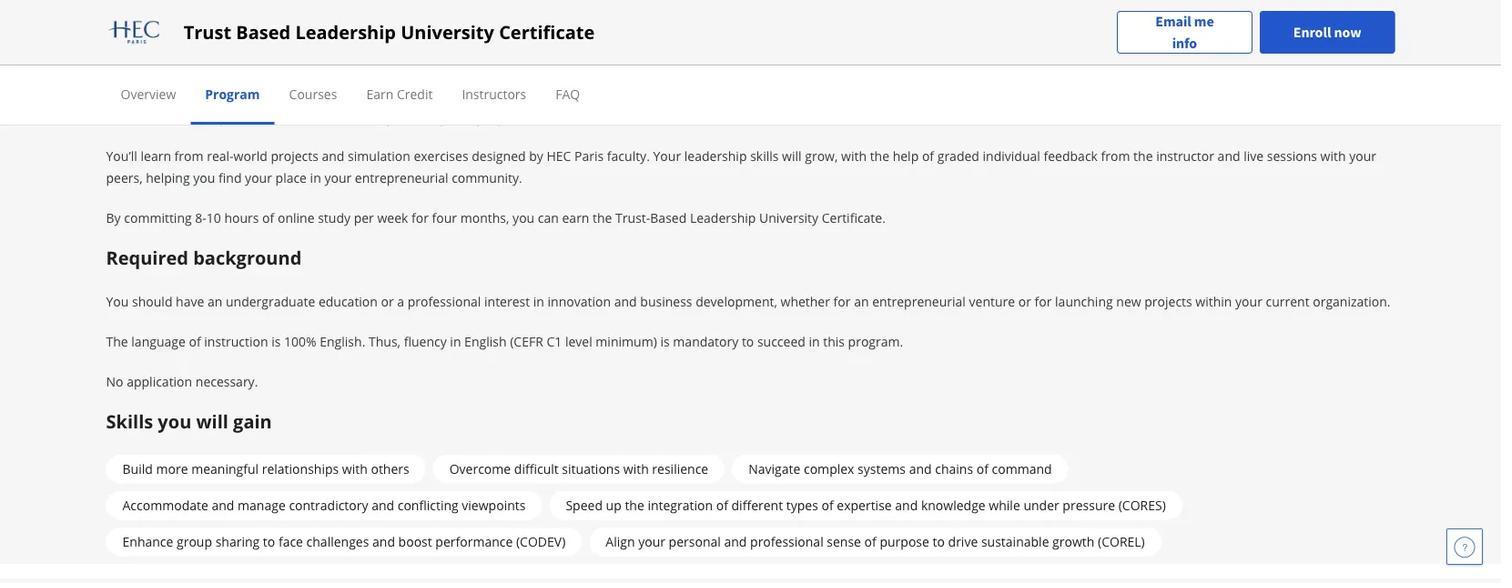 Task type: vqa. For each thing, say whether or not it's contained in the screenshot.
DRIVE
yes



Task type: describe. For each thing, give the bounding box(es) containing it.
and right personal
[[725, 534, 747, 551]]

others for of
[[315, 53, 354, 70]]

purpose inside accelerate entrepreneurial activities with responsibility and purpose "list item"
[[477, 109, 526, 126]]

drive
[[949, 534, 978, 551]]

trust
[[184, 20, 231, 45]]

and down 'accelerate entrepreneurial activities with responsibility and purpose'
[[322, 148, 345, 165]]

english.
[[320, 334, 366, 351]]

have
[[176, 293, 204, 311]]

courses
[[289, 85, 337, 102]]

you inside 'you'll learn from real-world projects and simulation exercises designed by hec paris faculty. your leadership skills will grow, with the help of graded individual feedback from the instructor and live sessions with your peers, helping you find your place in your entrepreneurial community.'
[[193, 170, 215, 187]]

resilience
[[652, 461, 709, 478]]

foster
[[123, 81, 160, 98]]

your right align
[[639, 534, 666, 551]]

types
[[787, 497, 819, 515]]

by
[[529, 148, 544, 165]]

your right sessions
[[1350, 148, 1377, 165]]

1 horizontal spatial to
[[742, 334, 754, 351]]

confidence
[[177, 24, 242, 42]]

and inside enhance confidence and build trust in your relationships "list item"
[[245, 24, 268, 42]]

entrepreneurial inside 'you'll learn from real-world projects and simulation exercises designed by hec paris faculty. your leadership skills will grow, with the help of graded individual feedback from the instructor and live sessions with your peers, helping you find your place in your entrepreneurial community.'
[[355, 170, 449, 187]]

viewpoints
[[462, 497, 526, 515]]

help
[[893, 148, 919, 165]]

fluency
[[404, 334, 447, 351]]

1 vertical spatial projects
[[1145, 293, 1193, 311]]

deeper
[[164, 53, 206, 70]]

the
[[106, 334, 128, 351]]

development,
[[696, 293, 778, 311]]

(cores)
[[1119, 497, 1167, 515]]

earn credit
[[367, 85, 433, 102]]

in inside 'you'll learn from real-world projects and simulation exercises designed by hec paris faculty. your leadership skills will grow, with the help of graded individual feedback from the instructor and live sessions with your peers, helping you find your place in your entrepreneurial community.'
[[310, 170, 321, 187]]

complex
[[804, 461, 855, 478]]

education
[[319, 293, 378, 311]]

and left 'boost'
[[373, 534, 395, 551]]

in left this
[[809, 334, 820, 351]]

2 horizontal spatial to
[[933, 534, 945, 551]]

language
[[131, 334, 186, 351]]

sustainable
[[982, 534, 1050, 551]]

overview link
[[121, 85, 176, 102]]

2 is from the left
[[661, 334, 670, 351]]

list containing enhance confidence and build trust in your relationships
[[113, 0, 1396, 127]]

will inside 'you'll learn from real-world projects and simulation exercises designed by hec paris faculty. your leadership skills will grow, with the help of graded individual feedback from the instructor and live sessions with your peers, helping you find your place in your entrepreneurial community.'
[[782, 148, 802, 165]]

with inside "list item"
[[339, 109, 365, 126]]

hours
[[224, 210, 259, 227]]

your down world
[[245, 170, 272, 187]]

projects inside 'you'll learn from real-world projects and simulation exercises designed by hec paris faculty. your leadership skills will grow, with the help of graded individual feedback from the instructor and live sessions with your peers, helping you find your place in your entrepreneurial community.'
[[271, 148, 319, 165]]

difficult
[[514, 461, 559, 478]]

you'll
[[106, 148, 137, 165]]

help center image
[[1455, 536, 1476, 558]]

differences
[[414, 53, 480, 70]]

integration
[[648, 497, 713, 515]]

authenticity
[[316, 81, 386, 98]]

interest
[[485, 293, 530, 311]]

enhance confidence and build trust in your relationships list item
[[123, 23, 1396, 43]]

1 vertical spatial purpose
[[880, 534, 930, 551]]

new
[[1117, 293, 1142, 311]]

thus,
[[369, 334, 401, 351]]

navigate complex systems and chains of command
[[749, 461, 1053, 478]]

of inside 'you'll learn from real-world projects and simulation exercises designed by hec paris faculty. your leadership skills will grow, with the help of graded individual feedback from the instructor and live sessions with your peers, helping you find your place in your entrepreneurial community.'
[[923, 148, 935, 165]]

2 an from the left
[[854, 293, 869, 311]]

while
[[989, 497, 1021, 515]]

overview
[[121, 85, 176, 102]]

and up minimum)
[[615, 293, 637, 311]]

nurture
[[267, 81, 312, 98]]

gain a deeper understanding of others and their differences list item
[[123, 52, 1396, 71]]

simulation
[[348, 148, 411, 165]]

no application necessary.
[[106, 374, 258, 391]]

committing
[[124, 210, 192, 227]]

the language of instruction is 100% english. thus, fluency in english (cefr c1 level minimum) is mandatory to succeed in this program.
[[106, 334, 904, 351]]

program.
[[849, 334, 904, 351]]

designed
[[472, 148, 526, 165]]

instruction
[[204, 334, 268, 351]]

1 horizontal spatial professional
[[751, 534, 824, 551]]

you
[[106, 293, 129, 311]]

earn
[[367, 85, 394, 102]]

certificate.
[[822, 210, 886, 227]]

build
[[123, 461, 153, 478]]

with left resilience
[[624, 461, 649, 478]]

enhance for enhance confidence and build trust in your relationships
[[123, 24, 173, 42]]

succeed
[[758, 334, 806, 351]]

trust
[[304, 24, 333, 42]]

1 from from the left
[[175, 148, 204, 165]]

their
[[383, 53, 411, 70]]

instructors link
[[462, 85, 527, 102]]

innovation
[[548, 293, 611, 311]]

entrepreneurial inside "list item"
[[188, 109, 281, 126]]

the right up
[[625, 497, 645, 515]]

1 horizontal spatial a
[[397, 293, 405, 311]]

1 horizontal spatial for
[[834, 293, 851, 311]]

email me info
[[1156, 12, 1215, 52]]

relationships inside "list item"
[[381, 24, 458, 42]]

me
[[1195, 12, 1215, 31]]

100%
[[284, 334, 317, 351]]

of right sense
[[865, 534, 877, 551]]

sessions
[[1268, 148, 1318, 165]]

months,
[[461, 210, 510, 227]]

hec
[[547, 148, 571, 165]]

required background
[[106, 246, 302, 271]]

(corel)
[[1098, 534, 1146, 551]]

speed up the integration of different types of expertise and knowledge while under pressure (cores)
[[566, 497, 1167, 515]]

foster engagement and nurture authenticity list item
[[123, 80, 1396, 99]]

real-
[[207, 148, 234, 165]]

2 horizontal spatial you
[[513, 210, 535, 227]]

performance
[[436, 534, 513, 551]]

and down "meaningful"
[[212, 497, 234, 515]]

gain a deeper understanding of others and their differences
[[123, 53, 480, 70]]

week
[[377, 210, 408, 227]]

situations
[[562, 461, 620, 478]]

certificate
[[499, 20, 595, 45]]

you'll learn from real-world projects and simulation exercises designed by hec paris faculty. your leadership skills will grow, with the help of graded individual feedback from the instructor and live sessions with your peers, helping you find your place in your entrepreneurial community.
[[106, 148, 1377, 187]]

hec paris image
[[106, 18, 162, 47]]

different
[[732, 497, 783, 515]]

should
[[132, 293, 173, 311]]

and inside accelerate entrepreneurial activities with responsibility and purpose "list item"
[[451, 109, 474, 126]]

overcome
[[450, 461, 511, 478]]

10
[[207, 210, 221, 227]]

of right language
[[189, 334, 201, 351]]

accelerate
[[123, 109, 184, 126]]

enroll
[[1294, 23, 1332, 41]]

undergraduate
[[226, 293, 315, 311]]

2 or from the left
[[1019, 293, 1032, 311]]

community.
[[452, 170, 523, 187]]

and inside gain a deeper understanding of others and their differences list item
[[357, 53, 380, 70]]

command
[[992, 461, 1053, 478]]

exercises
[[414, 148, 469, 165]]

2 horizontal spatial for
[[1035, 293, 1052, 311]]

your inside "list item"
[[350, 24, 377, 42]]

of right hours
[[262, 210, 274, 227]]

email me info button
[[1118, 10, 1253, 54]]

boost
[[399, 534, 432, 551]]



Task type: locate. For each thing, give the bounding box(es) containing it.
list item inside list
[[123, 0, 1396, 14]]

1 horizontal spatial projects
[[1145, 293, 1193, 311]]

entrepreneurial down simulation
[[355, 170, 449, 187]]

1 horizontal spatial is
[[661, 334, 670, 351]]

your right within
[[1236, 293, 1263, 311]]

the left help
[[870, 148, 890, 165]]

and left their
[[357, 53, 380, 70]]

per
[[354, 210, 374, 227]]

entrepreneurial up program.
[[873, 293, 966, 311]]

contradictory
[[289, 497, 368, 515]]

0 vertical spatial will
[[782, 148, 802, 165]]

knowledge
[[922, 497, 986, 515]]

the left instructor
[[1134, 148, 1154, 165]]

place
[[276, 170, 307, 187]]

background
[[193, 246, 302, 271]]

a up the thus,
[[397, 293, 405, 311]]

is right minimum)
[[661, 334, 670, 351]]

and left conflicting
[[372, 497, 394, 515]]

1 vertical spatial professional
[[751, 534, 824, 551]]

0 horizontal spatial an
[[208, 293, 223, 311]]

entrepreneurial down program
[[188, 109, 281, 126]]

relationships up their
[[381, 24, 458, 42]]

others
[[315, 53, 354, 70], [371, 461, 410, 478]]

from right feedback
[[1102, 148, 1131, 165]]

of right types
[[822, 497, 834, 515]]

this
[[824, 334, 845, 351]]

1 horizontal spatial or
[[1019, 293, 1032, 311]]

professional
[[408, 293, 481, 311], [751, 534, 824, 551]]

leadership up the gain a deeper understanding of others and their differences
[[295, 20, 396, 45]]

current
[[1267, 293, 1310, 311]]

0 horizontal spatial projects
[[271, 148, 319, 165]]

1 vertical spatial enhance
[[123, 534, 173, 551]]

professional up fluency on the bottom of page
[[408, 293, 481, 311]]

for left launching at the bottom right of page
[[1035, 293, 1052, 311]]

1 horizontal spatial entrepreneurial
[[355, 170, 449, 187]]

relationships up accommodate and manage contradictory and conflicting viewpoints
[[262, 461, 339, 478]]

and inside foster engagement and nurture authenticity list item
[[241, 81, 264, 98]]

2 horizontal spatial entrepreneurial
[[873, 293, 966, 311]]

relationships
[[381, 24, 458, 42], [262, 461, 339, 478]]

1 an from the left
[[208, 293, 223, 311]]

challenges
[[307, 534, 369, 551]]

grow,
[[805, 148, 838, 165]]

leadership
[[685, 148, 747, 165]]

0 horizontal spatial a
[[153, 53, 160, 70]]

face
[[279, 534, 303, 551]]

you left find
[[193, 170, 215, 187]]

accelerate entrepreneurial activities with responsibility and purpose
[[123, 109, 526, 126]]

2 from from the left
[[1102, 148, 1131, 165]]

and left live
[[1218, 148, 1241, 165]]

0 vertical spatial others
[[315, 53, 354, 70]]

group
[[177, 534, 212, 551]]

or right 'venture'
[[1019, 293, 1032, 311]]

1 is from the left
[[272, 334, 281, 351]]

pressure
[[1063, 497, 1116, 515]]

application
[[127, 374, 192, 391]]

and down instructors
[[451, 109, 474, 126]]

others up conflicting
[[371, 461, 410, 478]]

instructors
[[462, 85, 527, 102]]

of right help
[[923, 148, 935, 165]]

sense
[[827, 534, 862, 551]]

enhance down accommodate
[[123, 534, 173, 551]]

peers,
[[106, 170, 143, 187]]

1 horizontal spatial relationships
[[381, 24, 458, 42]]

to left succeed
[[742, 334, 754, 351]]

0 horizontal spatial based
[[236, 20, 291, 45]]

1 horizontal spatial from
[[1102, 148, 1131, 165]]

0 vertical spatial you
[[193, 170, 215, 187]]

business
[[641, 293, 693, 311]]

enhance confidence and build trust in your relationships
[[123, 24, 458, 42]]

and left "chains"
[[910, 461, 932, 478]]

1 horizontal spatial will
[[782, 148, 802, 165]]

and down understanding
[[241, 81, 264, 98]]

skills you will gain
[[106, 410, 272, 435]]

enhance up gain
[[123, 24, 173, 42]]

is left 100%
[[272, 334, 281, 351]]

projects
[[271, 148, 319, 165], [1145, 293, 1193, 311]]

your
[[654, 148, 681, 165]]

based down your
[[651, 210, 687, 227]]

learn
[[141, 148, 171, 165]]

world
[[234, 148, 268, 165]]

earn
[[562, 210, 590, 227]]

1 enhance from the top
[[123, 24, 173, 42]]

feedback
[[1044, 148, 1098, 165]]

0 vertical spatial based
[[236, 20, 291, 45]]

1 horizontal spatial based
[[651, 210, 687, 227]]

trust based leadership university certificate
[[184, 20, 595, 45]]

navigate
[[749, 461, 801, 478]]

enroll now
[[1294, 23, 1362, 41]]

1 vertical spatial a
[[397, 293, 405, 311]]

accelerate entrepreneurial activities with responsibility and purpose list item
[[123, 108, 1396, 127]]

0 horizontal spatial leadership
[[295, 20, 396, 45]]

courses link
[[289, 85, 337, 102]]

trust-
[[616, 210, 651, 227]]

0 horizontal spatial others
[[315, 53, 354, 70]]

gain
[[123, 53, 150, 70]]

will right skills
[[782, 148, 802, 165]]

projects right new
[[1145, 293, 1193, 311]]

1 horizontal spatial university
[[760, 210, 819, 227]]

0 vertical spatial professional
[[408, 293, 481, 311]]

necessary.
[[196, 374, 258, 391]]

to left face
[[263, 534, 275, 551]]

purpose down instructors link
[[477, 109, 526, 126]]

1 vertical spatial relationships
[[262, 461, 339, 478]]

the right earn
[[593, 210, 613, 227]]

(cefr
[[510, 334, 544, 351]]

1 vertical spatial based
[[651, 210, 687, 227]]

0 horizontal spatial is
[[272, 334, 281, 351]]

accommodate and manage contradictory and conflicting viewpoints
[[123, 497, 526, 515]]

from
[[175, 148, 204, 165], [1102, 148, 1131, 165]]

and
[[245, 24, 268, 42], [357, 53, 380, 70], [241, 81, 264, 98], [451, 109, 474, 126], [322, 148, 345, 165], [1218, 148, 1241, 165], [615, 293, 637, 311], [910, 461, 932, 478], [212, 497, 234, 515], [372, 497, 394, 515], [896, 497, 918, 515], [373, 534, 395, 551], [725, 534, 747, 551]]

or right education
[[381, 293, 394, 311]]

1 horizontal spatial you
[[193, 170, 215, 187]]

of
[[300, 53, 312, 70], [923, 148, 935, 165], [262, 210, 274, 227], [189, 334, 201, 351], [977, 461, 989, 478], [717, 497, 729, 515], [822, 497, 834, 515], [865, 534, 877, 551]]

0 horizontal spatial professional
[[408, 293, 481, 311]]

2 enhance from the top
[[123, 534, 173, 551]]

info
[[1173, 34, 1198, 52]]

1 vertical spatial you
[[513, 210, 535, 227]]

understanding
[[209, 53, 296, 70]]

0 horizontal spatial to
[[263, 534, 275, 551]]

up
[[606, 497, 622, 515]]

1 vertical spatial will
[[196, 410, 229, 435]]

a right gain
[[153, 53, 160, 70]]

accommodate
[[123, 497, 208, 515]]

you left can on the top left of page
[[513, 210, 535, 227]]

list
[[113, 0, 1396, 127]]

skills
[[751, 148, 779, 165]]

and up understanding
[[245, 24, 268, 42]]

0 vertical spatial purpose
[[477, 109, 526, 126]]

1 vertical spatial leadership
[[690, 210, 756, 227]]

study
[[318, 210, 351, 227]]

1 vertical spatial entrepreneurial
[[355, 170, 449, 187]]

earn credit link
[[367, 85, 433, 102]]

others inside gain a deeper understanding of others and their differences list item
[[315, 53, 354, 70]]

others for with
[[371, 461, 410, 478]]

with down authenticity
[[339, 109, 365, 126]]

paris
[[575, 148, 604, 165]]

0 horizontal spatial or
[[381, 293, 394, 311]]

in
[[336, 24, 347, 42], [310, 170, 321, 187], [534, 293, 545, 311], [450, 334, 461, 351], [809, 334, 820, 351]]

of left different
[[717, 497, 729, 515]]

entrepreneurial
[[188, 109, 281, 126], [355, 170, 449, 187], [873, 293, 966, 311]]

leadership down 'you'll learn from real-world projects and simulation exercises designed by hec paris faculty. your leadership skills will grow, with the help of graded individual feedback from the instructor and live sessions with your peers, helping you find your place in your entrepreneurial community.'
[[690, 210, 756, 227]]

for right whether
[[834, 293, 851, 311]]

of down trust
[[300, 53, 312, 70]]

can
[[538, 210, 559, 227]]

with up 'contradictory'
[[342, 461, 368, 478]]

projects up 'place'
[[271, 148, 319, 165]]

your right trust
[[350, 24, 377, 42]]

in right trust
[[336, 24, 347, 42]]

manage
[[238, 497, 286, 515]]

from up the helping
[[175, 148, 204, 165]]

in left the english
[[450, 334, 461, 351]]

an right have
[[208, 293, 223, 311]]

based up understanding
[[236, 20, 291, 45]]

program link
[[205, 85, 260, 102]]

1 horizontal spatial purpose
[[880, 534, 930, 551]]

0 vertical spatial a
[[153, 53, 160, 70]]

0 vertical spatial university
[[401, 20, 495, 45]]

0 vertical spatial entrepreneurial
[[188, 109, 281, 126]]

helping
[[146, 170, 190, 187]]

a inside list item
[[153, 53, 160, 70]]

for
[[412, 210, 429, 227], [834, 293, 851, 311], [1035, 293, 1052, 311]]

professional down types
[[751, 534, 824, 551]]

more
[[156, 461, 188, 478]]

you
[[193, 170, 215, 187], [513, 210, 535, 227], [158, 410, 192, 435]]

1 vertical spatial others
[[371, 461, 410, 478]]

you down the "no application necessary."
[[158, 410, 192, 435]]

your up study
[[325, 170, 352, 187]]

1 or from the left
[[381, 293, 394, 311]]

now
[[1335, 23, 1362, 41]]

systems
[[858, 461, 906, 478]]

1 vertical spatial university
[[760, 210, 819, 227]]

to left drive
[[933, 534, 945, 551]]

0 vertical spatial leadership
[[295, 20, 396, 45]]

university left certificate.
[[760, 210, 819, 227]]

with right sessions
[[1321, 148, 1347, 165]]

others down trust
[[315, 53, 354, 70]]

1 horizontal spatial an
[[854, 293, 869, 311]]

list item
[[123, 0, 1396, 14]]

in right 'place'
[[310, 170, 321, 187]]

0 horizontal spatial entrepreneurial
[[188, 109, 281, 126]]

english
[[465, 334, 507, 351]]

will left gain
[[196, 410, 229, 435]]

0 horizontal spatial for
[[412, 210, 429, 227]]

0 horizontal spatial will
[[196, 410, 229, 435]]

2 vertical spatial you
[[158, 410, 192, 435]]

of inside list item
[[300, 53, 312, 70]]

0 horizontal spatial purpose
[[477, 109, 526, 126]]

organization.
[[1314, 293, 1391, 311]]

a
[[153, 53, 160, 70], [397, 293, 405, 311]]

university up differences
[[401, 20, 495, 45]]

expertise
[[837, 497, 892, 515]]

sharing
[[216, 534, 260, 551]]

0 horizontal spatial university
[[401, 20, 495, 45]]

of right "chains"
[[977, 461, 989, 478]]

1 horizontal spatial leadership
[[690, 210, 756, 227]]

align your personal and professional sense of purpose to drive sustainable growth (corel)
[[606, 534, 1146, 551]]

in right interest
[[534, 293, 545, 311]]

1 horizontal spatial others
[[371, 461, 410, 478]]

and down 'navigate complex systems and chains of command'
[[896, 497, 918, 515]]

under
[[1024, 497, 1060, 515]]

0 vertical spatial relationships
[[381, 24, 458, 42]]

enroll now button
[[1260, 11, 1396, 54]]

purpose down speed up the integration of different types of expertise and knowledge while under pressure (cores)
[[880, 534, 930, 551]]

enhance inside enhance confidence and build trust in your relationships "list item"
[[123, 24, 173, 42]]

(codev)
[[516, 534, 566, 551]]

c1
[[547, 334, 562, 351]]

faq link
[[556, 85, 580, 102]]

an up program.
[[854, 293, 869, 311]]

minimum)
[[596, 334, 657, 351]]

leadership
[[295, 20, 396, 45], [690, 210, 756, 227]]

0 vertical spatial projects
[[271, 148, 319, 165]]

0 horizontal spatial you
[[158, 410, 192, 435]]

2 vertical spatial entrepreneurial
[[873, 293, 966, 311]]

enhance for enhance group sharing to face challenges and boost performance (codev)
[[123, 534, 173, 551]]

with right grow,
[[842, 148, 867, 165]]

you should have an undergraduate education or a professional interest in innovation and business development, whether for an entrepreneurial venture or for launching new projects within your current organization.
[[106, 293, 1391, 311]]

0 vertical spatial enhance
[[123, 24, 173, 42]]

0 horizontal spatial from
[[175, 148, 204, 165]]

conflicting
[[398, 497, 459, 515]]

in inside "list item"
[[336, 24, 347, 42]]

for left four
[[412, 210, 429, 227]]

0 horizontal spatial relationships
[[262, 461, 339, 478]]

certificate menu element
[[106, 66, 1396, 125]]

8-
[[195, 210, 207, 227]]



